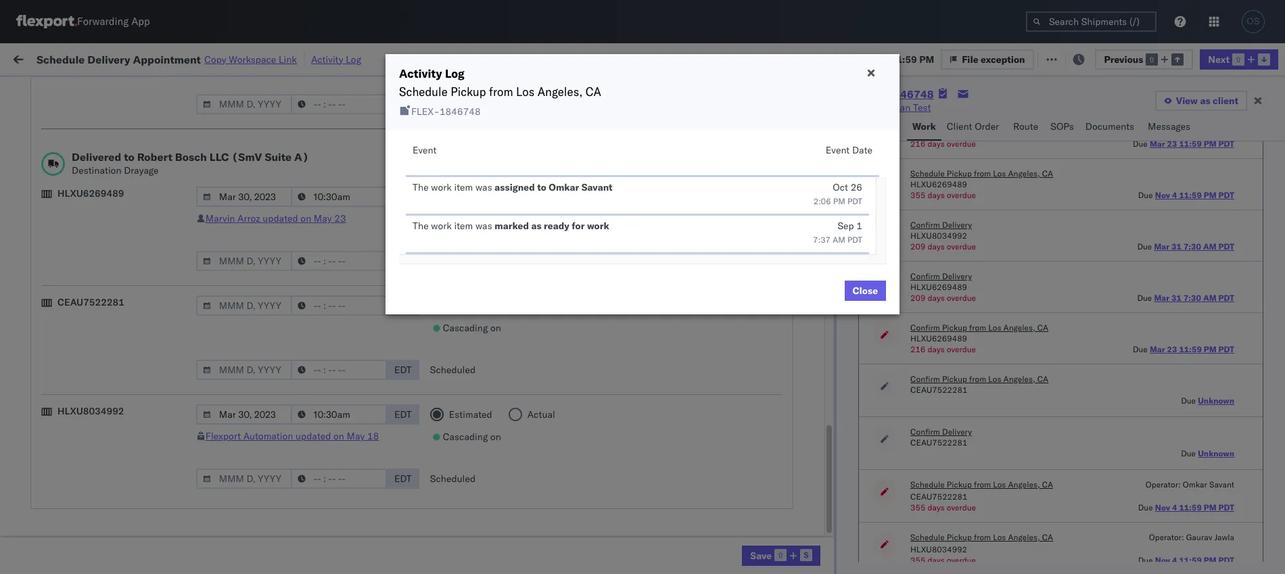 Task type: locate. For each thing, give the bounding box(es) containing it.
os button
[[1238, 6, 1269, 37]]

due nov 4 11:59 pm pdt for gaurav
[[1138, 555, 1234, 565]]

was for marked
[[475, 220, 492, 232]]

6 days from the top
[[928, 503, 945, 513]]

1 11:59 pm pst, dec 13, 2022 from the top
[[227, 314, 356, 326]]

messages
[[1148, 120, 1190, 133]]

days for "mar 31 7:30 am pdt" button for confirm delivery hlxu8034992
[[928, 241, 945, 252]]

23, down 12,
[[307, 463, 322, 475]]

3 355 from the top
[[910, 555, 926, 565]]

dec for confirm delivery
[[291, 403, 309, 416]]

fcl for confirm delivery 'link' on the left bottom of the page
[[462, 403, 479, 416]]

file up mbl/mawb
[[962, 53, 978, 65]]

1 schedule delivery appointment button from the top
[[31, 224, 166, 238]]

lhuu7894563, uetu5238478 for confirm pickup from los angeles, ca
[[870, 373, 1009, 386]]

3 days from the top
[[928, 241, 945, 252]]

my work
[[14, 49, 74, 68]]

2 schedule delivery appointment from the top
[[31, 343, 166, 355]]

2 clearance from the top
[[105, 284, 148, 296]]

2 unknown button from the top
[[1198, 448, 1234, 459]]

2130387 down 1662119
[[808, 552, 849, 564]]

overdue down the schedule pickup from los angeles, ca hlxu6269489
[[947, 190, 976, 200]]

1 abcdefg78456546 from the top
[[962, 314, 1053, 326]]

0 vertical spatial flex-2130387
[[779, 463, 849, 475]]

updated down 6:00 am pst, dec 24, 2022
[[296, 430, 331, 442]]

0 vertical spatial -- : -- -- text field
[[291, 94, 387, 114]]

0 horizontal spatial activity
[[311, 53, 343, 65]]

appointment down drayage in the left top of the page
[[111, 224, 166, 236]]

flex-1846748 right the snooze
[[411, 105, 481, 118]]

2 schedule delivery appointment button from the top
[[31, 343, 166, 357]]

4 scheduled from the top
[[430, 473, 476, 485]]

8:30 for schedule delivery appointment
[[227, 463, 248, 475]]

11:59 pm pst, jan 24, 2023
[[227, 522, 354, 535]]

flex-2130387 button
[[757, 460, 852, 479], [757, 460, 852, 479], [757, 489, 852, 508], [757, 489, 852, 508], [757, 549, 852, 568], [757, 549, 852, 568]]

progress
[[212, 84, 246, 94]]

activity
[[311, 53, 343, 65], [399, 66, 442, 80]]

3 scheduled from the top
[[430, 364, 476, 376]]

may
[[314, 212, 332, 225], [347, 430, 365, 442]]

2023 for schedule pickup from rotterdam, netherlands
[[324, 493, 348, 505]]

as left ready
[[531, 220, 542, 232]]

1 vertical spatial 355
[[910, 503, 926, 513]]

flexport
[[205, 430, 241, 442]]

hlxu6269489
[[910, 179, 967, 189], [57, 187, 124, 200], [910, 282, 967, 292], [910, 333, 967, 344]]

0 vertical spatial 8:30
[[227, 463, 248, 475]]

2 vertical spatial lhuu7894563, uetu5238478
[[870, 373, 1009, 386]]

3 cascading from the top
[[443, 431, 488, 443]]

1 vertical spatial 31
[[1172, 293, 1182, 303]]

forwarding app
[[77, 15, 150, 28]]

1 vertical spatial item
[[454, 220, 473, 232]]

0 vertical spatial item
[[454, 181, 473, 193]]

1 mar 31 7:30 am pdt button from the top
[[1154, 241, 1234, 252]]

2 vertical spatial abcdefg78456546
[[962, 374, 1053, 386]]

5 ocean fcl from the top
[[432, 255, 479, 267]]

jaehyung
[[1139, 463, 1179, 475]]

edt for ceau7522281
[[394, 364, 412, 376]]

fcl for 1st schedule pickup from los angeles, ca link
[[462, 165, 479, 178]]

1 horizontal spatial activity
[[399, 66, 442, 80]]

4, up the 8,
[[317, 255, 325, 267]]

355 days overdue for hlxu8034992
[[910, 555, 976, 565]]

0 vertical spatial 8:30 pm pst, jan 23, 2023
[[227, 463, 348, 475]]

0 horizontal spatial to
[[124, 150, 134, 164]]

355 days overdue
[[910, 190, 976, 200], [910, 503, 976, 513], [910, 555, 976, 565]]

delivery inside 'link'
[[68, 403, 103, 415]]

3 schedule delivery appointment link from the top
[[31, 462, 166, 475]]

appointment up rotterdam,
[[111, 462, 166, 474]]

0 horizontal spatial event
[[413, 144, 437, 156]]

activity log up the no
[[311, 53, 361, 65]]

2 vertical spatial savant
[[1209, 480, 1234, 490]]

7 ocean fcl from the top
[[432, 374, 479, 386]]

overdue down "client"
[[947, 139, 976, 149]]

numbers down container
[[870, 116, 904, 126]]

due inside "confirm delivery ceau7522281 due unknown"
[[1181, 448, 1196, 459]]

216 days overdue for first mar 23 11:59 pm pdt "button"
[[910, 139, 976, 149]]

confirm for confirm delivery hlxu8034992
[[910, 220, 940, 230]]

9 fcl from the top
[[462, 433, 479, 445]]

from inside the confirm pickup from los angeles, ca ceau7522281 due unknown
[[969, 374, 986, 384]]

1889466 for 6:00 am pst, dec 24, 2022
[[808, 403, 849, 416]]

355 for hlxu8034992
[[910, 555, 926, 565]]

2 vertical spatial omkar
[[1183, 480, 1207, 490]]

upload customs clearance documents for 2nd the upload customs clearance documents button from the bottom of the page
[[31, 135, 200, 147]]

was left "marked"
[[475, 220, 492, 232]]

operator
[[1139, 110, 1172, 120]]

flex-1846748 left the close
[[779, 284, 849, 297]]

documents
[[1085, 120, 1134, 133], [151, 135, 200, 147], [151, 284, 200, 296]]

app
[[131, 15, 150, 28]]

snoozed : no
[[283, 84, 331, 94]]

0 vertical spatial 209
[[910, 241, 926, 252]]

schedule delivery appointment button
[[31, 224, 166, 238], [31, 343, 166, 357], [31, 462, 166, 477]]

operator: omkar savant
[[1146, 480, 1234, 490]]

2 the from the top
[[413, 220, 429, 232]]

7:30 for confirm delivery hlxu6269489
[[1184, 293, 1201, 303]]

0 vertical spatial uetu5238478
[[943, 314, 1009, 326]]

delivery right "msdu7304509"
[[942, 427, 972, 437]]

overdue
[[947, 139, 976, 149], [947, 190, 976, 200], [947, 241, 976, 252], [947, 293, 976, 303], [947, 344, 976, 354], [947, 503, 976, 513], [947, 555, 976, 565]]

mar 23 11:59 pm pdt button
[[1150, 139, 1234, 149], [1150, 344, 1234, 354]]

1 vertical spatial as
[[531, 220, 542, 232]]

activity left track
[[311, 53, 343, 65]]

delivery inside confirm delivery hlxu6269489
[[942, 271, 972, 281]]

flexport automation updated on may 18 button
[[205, 430, 379, 442]]

2 vertical spatial nov 4 11:59 pm pdt button
[[1155, 555, 1234, 565]]

2 hlxu6269489, from the top
[[942, 195, 1012, 207]]

1 was from the top
[[475, 181, 492, 193]]

confirm inside confirm delivery hlxu6269489
[[910, 271, 940, 281]]

1 horizontal spatial savant
[[1170, 195, 1199, 207]]

1 vertical spatial 209
[[910, 293, 926, 303]]

lhuu7894563, uetu5238478
[[870, 314, 1009, 326], [870, 344, 1009, 356], [870, 373, 1009, 386]]

filtered
[[14, 83, 46, 95]]

flex-2130387 up "flex-1662119" at the right
[[779, 493, 849, 505]]

log up mode button
[[445, 66, 465, 80]]

1 horizontal spatial :
[[314, 84, 317, 94]]

2 vertical spatial schedule delivery appointment link
[[31, 462, 166, 475]]

-- : -- -- text field for ceau7522281
[[291, 360, 387, 380]]

estimated for marvin arroz updated on may 23
[[449, 191, 492, 203]]

11:59 pm pdt, nov 4, 2022 down suite
[[227, 165, 351, 178]]

flex-1889466
[[779, 314, 849, 326], [779, 344, 849, 356], [779, 374, 849, 386], [779, 403, 849, 416]]

omkar down choi
[[1183, 480, 1207, 490]]

overdue down confirm delivery hlxu8034992
[[947, 241, 976, 252]]

test
[[913, 101, 931, 114], [583, 165, 601, 178], [675, 165, 693, 178], [583, 195, 601, 207], [583, 225, 601, 237], [675, 225, 693, 237], [583, 255, 601, 267], [675, 255, 693, 267], [583, 314, 601, 326], [675, 314, 693, 326], [583, 403, 601, 416], [1212, 463, 1230, 475], [665, 552, 683, 564]]

overdue down --
[[947, 555, 976, 565]]

355 up confirm delivery hlxu8034992
[[910, 190, 926, 200]]

caiu7969337
[[870, 135, 934, 147]]

am inside sep 1 7:37 am pdt
[[833, 235, 845, 245]]

hlxu6269489,
[[942, 165, 1012, 177], [942, 195, 1012, 207], [942, 225, 1012, 237], [942, 254, 1012, 266], [942, 284, 1012, 296]]

mmm d, yyyy text field up 6:00
[[196, 360, 292, 380]]

2 7:30 from the top
[[1184, 293, 1201, 303]]

dec for schedule pickup from los angeles, ca
[[296, 314, 314, 326]]

1 uetu5238478 from the top
[[943, 314, 1009, 326]]

work inside button
[[148, 52, 172, 65]]

pdt for 1st mar 23 11:59 pm pdt "button" from the bottom of the page
[[1219, 344, 1234, 354]]

unknown button
[[1198, 396, 1234, 406], [1198, 448, 1234, 459]]

schedule pickup from los angeles, ca link
[[31, 164, 198, 178], [31, 194, 198, 207], [31, 253, 198, 267], [31, 313, 198, 326], [31, 432, 198, 445]]

schedule delivery appointment button down destination
[[31, 224, 166, 238]]

31
[[1172, 241, 1182, 252], [1172, 293, 1182, 303]]

0 vertical spatial 31
[[1172, 241, 1182, 252]]

1 vertical spatial upload customs clearance documents link
[[31, 283, 200, 297]]

2 horizontal spatial gaurav
[[1186, 532, 1212, 542]]

to up drayage in the left top of the page
[[124, 150, 134, 164]]

5 resize handle column header from the left
[[593, 105, 609, 574]]

1 horizontal spatial event
[[826, 144, 850, 156]]

2 due mar 31 7:30 am pdt from the top
[[1137, 293, 1234, 303]]

unknown
[[1198, 396, 1234, 406], [1198, 448, 1234, 459]]

pdt inside oct 26 2:06 pm pdt
[[847, 196, 862, 206]]

24,
[[311, 403, 326, 416], [313, 522, 328, 535]]

item left "marked"
[[454, 220, 473, 232]]

due mar 31 7:30 am pdt for confirm delivery hlxu8034992
[[1137, 241, 1234, 252]]

1 31 from the top
[[1172, 241, 1182, 252]]

dec
[[296, 314, 314, 326], [296, 344, 314, 356], [290, 374, 308, 386], [291, 403, 309, 416]]

pdt for "mar 31 7:30 am pdt" button for confirm delivery hlxu6269489
[[1219, 293, 1234, 303]]

1 horizontal spatial to
[[537, 181, 546, 193]]

delivery
[[87, 52, 130, 66], [942, 220, 972, 230], [74, 224, 108, 236], [942, 271, 972, 281], [74, 343, 108, 355], [68, 403, 103, 415], [942, 427, 972, 437], [74, 462, 108, 474]]

0 vertical spatial was
[[475, 181, 492, 193]]

1 vertical spatial 13,
[[316, 344, 331, 356]]

209 days overdue down confirm delivery hlxu8034992
[[910, 241, 976, 252]]

los inside the schedule pickup from los angeles, ca hlxu6269489
[[993, 168, 1006, 179]]

action
[[1238, 52, 1268, 65]]

0 vertical spatial due nov 4 11:59 pm pdt
[[1138, 190, 1234, 200]]

flex-2130387 down flex-1893174
[[779, 463, 849, 475]]

11:59 pm pdt, nov 4, 2022 for 1st schedule pickup from los angeles, ca link
[[227, 165, 351, 178]]

overdue up --
[[947, 503, 976, 513]]

-- : -- -- text field
[[291, 251, 387, 271], [291, 296, 387, 316], [291, 360, 387, 380], [291, 469, 387, 489]]

actual for flexport automation updated on may 18
[[527, 409, 555, 421]]

209 down confirm delivery hlxu6269489
[[910, 293, 926, 303]]

24, for 2023
[[313, 522, 328, 535]]

ocean fcl for schedule delivery appointment link related to 8:30 pm pst, jan 23, 2023
[[432, 463, 479, 475]]

schedule pickup from los angeles, ca hlxu6269489
[[910, 168, 1053, 189]]

abcdefg78456546
[[962, 314, 1053, 326], [962, 344, 1053, 356], [962, 374, 1053, 386]]

355 down abcd1234560
[[910, 555, 926, 565]]

11:59 pm pdt, nov 4, 2022 up marvin arroz updated on may 23 button
[[227, 195, 351, 207]]

11:59 pm pst, jan 12, 2023
[[227, 433, 354, 445]]

dec down 11:00 pm pst, nov 8, 2022 at the left of the page
[[296, 314, 314, 326]]

forwarding
[[77, 15, 129, 28]]

7:30 for confirm delivery hlxu8034992
[[1184, 241, 1201, 252]]

0 vertical spatial may
[[314, 212, 332, 225]]

0 vertical spatial cascading
[[443, 213, 488, 225]]

marvin arroz updated on may 23
[[205, 212, 346, 225]]

1 vertical spatial mar 23 11:59 pm pdt button
[[1150, 344, 1234, 354]]

8:30 down the flexport
[[227, 463, 248, 475]]

-- : -- -- text field down a)
[[291, 187, 387, 207]]

0 vertical spatial mar 31 7:30 am pdt button
[[1154, 241, 1234, 252]]

file exception down search shipments (/) text box
[[1054, 52, 1117, 65]]

1889466
[[808, 314, 849, 326], [808, 344, 849, 356], [808, 374, 849, 386], [808, 403, 849, 416]]

1 the from the top
[[413, 181, 429, 193]]

0 vertical spatial as
[[1200, 95, 1210, 107]]

11:59 pm pdt, nov 4, 2022 up 11:00 pm pst, nov 8, 2022 at the left of the page
[[227, 255, 351, 267]]

1 upload customs clearance documents button from the top
[[31, 134, 200, 149]]

1 7:30 from the top
[[1184, 241, 1201, 252]]

dec up flexport automation updated on may 18 button
[[291, 403, 309, 416]]

9 ocean fcl from the top
[[432, 433, 479, 445]]

2 uetu5238478 from the top
[[943, 344, 1009, 356]]

1 vertical spatial lhuu7894563,
[[870, 344, 940, 356]]

actual
[[527, 191, 555, 203], [527, 409, 555, 421]]

numbers inside container numbers
[[870, 116, 904, 126]]

2 vertical spatial 355 days overdue
[[910, 555, 976, 565]]

1 vertical spatial maeu9408431
[[962, 493, 1031, 505]]

0 vertical spatial documents
[[1085, 120, 1134, 133]]

0 vertical spatial operator:
[[732, 53, 773, 65]]

due inside the confirm pickup from los angeles, ca ceau7522281 due unknown
[[1181, 396, 1196, 406]]

sops button
[[1045, 114, 1080, 141]]

3 -- : -- -- text field from the top
[[291, 404, 387, 425]]

2 maeu9408431 from the top
[[962, 493, 1031, 505]]

gvcu5265864 down abcd1234560
[[870, 552, 937, 564]]

3 1889466 from the top
[[808, 374, 849, 386]]

3 flex-2130387 from the top
[[779, 552, 849, 564]]

0 horizontal spatial for
[[130, 84, 141, 94]]

next
[[1208, 53, 1230, 65]]

1 vertical spatial was
[[475, 220, 492, 232]]

1 vertical spatial 7:30
[[1184, 293, 1201, 303]]

view as client
[[1176, 95, 1238, 107]]

1 vertical spatial 216
[[910, 344, 926, 354]]

schedule delivery appointment for 11:59 pm pdt, nov 4, 2022
[[31, 224, 166, 236]]

activity up mode
[[399, 66, 442, 80]]

5 overdue from the top
[[947, 344, 976, 354]]

2 4 from the top
[[1172, 503, 1177, 513]]

1 2130387 from the top
[[808, 463, 849, 475]]

18
[[367, 430, 379, 442]]

was
[[475, 181, 492, 193], [475, 220, 492, 232]]

216 days overdue down confirm pickup from los angeles, ca hlxu6269489 on the right of page
[[910, 344, 976, 354]]

suite
[[265, 150, 292, 164]]

pickup inside confirm pickup from los angeles, ca hlxu6269489
[[942, 323, 967, 333]]

flex-2130387 down "flex-1662119" at the right
[[779, 552, 849, 564]]

confirm inside confirm delivery hlxu8034992
[[910, 220, 940, 230]]

confirm inside the confirm pickup from los angeles, ca ceau7522281 due unknown
[[910, 374, 940, 384]]

2 abcdefg78456546 from the top
[[962, 344, 1053, 356]]

0 vertical spatial cascading on
[[443, 213, 501, 225]]

as right view
[[1200, 95, 1210, 107]]

0 horizontal spatial jawla
[[808, 53, 832, 65]]

0 vertical spatial gaurav
[[773, 53, 805, 65]]

schedule delivery appointment button up confirm pickup from los angeles, ca at left
[[31, 343, 166, 357]]

355 for ceau7522281
[[910, 503, 926, 513]]

2 upload customs clearance documents link from the top
[[31, 283, 200, 297]]

23,
[[310, 374, 325, 386], [307, 463, 322, 475], [307, 493, 322, 505]]

0 horizontal spatial work
[[148, 52, 172, 65]]

1 vertical spatial uetu5238478
[[943, 344, 1009, 356]]

1846748
[[887, 87, 934, 101], [440, 105, 481, 118], [808, 165, 849, 178], [808, 195, 849, 207], [808, 225, 849, 237], [808, 255, 849, 267], [808, 284, 849, 297]]

mmm d, yyyy text field up 11:00
[[196, 251, 292, 271]]

pdt for first mar 23 11:59 pm pdt "button"
[[1219, 139, 1234, 149]]

2 scheduled from the top
[[430, 255, 476, 267]]

2 upload from the top
[[31, 284, 62, 296]]

item
[[454, 181, 473, 193], [454, 220, 473, 232]]

clearance for 'upload customs clearance documents' link associated with 2nd the upload customs clearance documents button from the bottom of the page
[[105, 135, 148, 147]]

event date
[[826, 144, 873, 156]]

documents inside 'button'
[[1085, 120, 1134, 133]]

24, for 2022
[[311, 403, 326, 416]]

status
[[74, 84, 98, 94]]

abcdefg78456546 for schedule delivery appointment
[[962, 344, 1053, 356]]

los inside confirm pickup from los angeles, ca hlxu6269489
[[988, 323, 1001, 333]]

flex-1889466 for 6:00 am pst, dec 24, 2022
[[779, 403, 849, 416]]

pdt, down suite
[[273, 165, 294, 178]]

0 horizontal spatial file
[[962, 53, 978, 65]]

hlxu6269489 down confirm delivery hlxu8034992
[[910, 282, 967, 292]]

8:30 up 11:59 pm pst, jan 24, 2023
[[227, 493, 248, 505]]

gvcu5265864 for schedule delivery appointment
[[870, 463, 937, 475]]

marvin arroz updated on may 23 button
[[205, 212, 346, 225]]

1 vertical spatial documents
[[151, 135, 200, 147]]

work right "import"
[[148, 52, 172, 65]]

4 1889466 from the top
[[808, 403, 849, 416]]

pdt, up 11:00 pm pst, nov 8, 2022 at the left of the page
[[273, 255, 294, 267]]

1 vertical spatial schedule delivery appointment button
[[31, 343, 166, 357]]

1846748 left the close
[[808, 284, 849, 297]]

2 unknown from the top
[[1198, 448, 1234, 459]]

work
[[148, 52, 172, 65], [912, 120, 936, 133]]

0 vertical spatial log
[[346, 53, 361, 65]]

dec up 6:00 am pst, dec 24, 2022
[[290, 374, 308, 386]]

origin
[[1233, 463, 1258, 475]]

schedule pickup from rotterdam, netherlands
[[31, 485, 176, 511]]

11:59 pm pst, dec 13, 2022 for schedule pickup from los angeles, ca
[[227, 314, 356, 326]]

mmm d, yyyy text field up arroz
[[196, 187, 292, 207]]

2 vandelay from the left
[[616, 522, 655, 535]]

schedule delivery appointment for 8:30 pm pst, jan 23, 2023
[[31, 462, 166, 474]]

4, up flex-1846748 link
[[879, 53, 888, 65]]

view
[[1176, 95, 1198, 107]]

2 31 from the top
[[1172, 293, 1182, 303]]

event for event date
[[826, 144, 850, 156]]

fcl for schedule delivery appointment link associated with 11:59 pm pdt, nov 4, 2022
[[462, 225, 479, 237]]

1 vertical spatial mar 31 7:30 am pdt button
[[1154, 293, 1234, 303]]

flex-1662119
[[779, 522, 849, 535]]

fcl for 1st schedule pickup from los angeles, ca link from the bottom of the page
[[462, 433, 479, 445]]

2 2130387 from the top
[[808, 493, 849, 505]]

confirm delivery button for hlxu8034992
[[910, 220, 972, 231]]

1 vertical spatial log
[[445, 66, 465, 80]]

0 vertical spatial schedule delivery appointment link
[[31, 224, 166, 237]]

0 vertical spatial mar 23 11:59 pm pdt button
[[1150, 139, 1234, 149]]

numbers up the ymluw236679313
[[1012, 110, 1045, 120]]

lhuu7894563, uetu5238478 for schedule delivery appointment
[[870, 344, 1009, 356]]

cascading for marvin arroz updated on may 23
[[443, 213, 488, 225]]

MMM D, YYYY text field
[[196, 94, 292, 114], [196, 296, 292, 316], [196, 404, 292, 425], [196, 469, 292, 489]]

7 fcl from the top
[[462, 374, 479, 386]]

to right assigned
[[537, 181, 546, 193]]

1 vertical spatial savant
[[1170, 195, 1199, 207]]

confirm delivery hlxu8034992
[[910, 220, 972, 241]]

1 vertical spatial upload customs clearance documents button
[[31, 283, 200, 298]]

confirm for confirm delivery ceau7522281 due unknown
[[910, 427, 940, 437]]

2 mmm d, yyyy text field from the top
[[196, 251, 292, 271]]

: left the ready at the top
[[98, 84, 100, 94]]

hlxu6269489 inside confirm pickup from los angeles, ca hlxu6269489
[[910, 333, 967, 344]]

2130387 down 1893174
[[808, 463, 849, 475]]

4 flex-1889466 from the top
[[779, 403, 849, 416]]

customs for 2nd the upload customs clearance documents button from the bottom of the page
[[64, 135, 102, 147]]

container numbers button
[[864, 102, 942, 126]]

ca
[[586, 85, 601, 99], [185, 165, 198, 177], [1042, 168, 1053, 179], [185, 194, 198, 207], [185, 254, 198, 266], [185, 313, 198, 326], [1037, 323, 1048, 333], [179, 373, 192, 385], [1037, 374, 1048, 384], [185, 433, 198, 445], [1042, 480, 1053, 490], [1042, 532, 1053, 542]]

2 vertical spatial schedule delivery appointment
[[31, 462, 166, 474]]

uetu5238478 for schedule delivery appointment
[[943, 344, 1009, 356]]

upload customs clearance documents link for first the upload customs clearance documents button from the bottom
[[31, 283, 200, 297]]

customs
[[64, 135, 102, 147], [64, 284, 102, 296]]

schedule delivery appointment up confirm pickup from los angeles, ca at left
[[31, 343, 166, 355]]

maeu9408431 for schedule pickup from rotterdam, netherlands
[[962, 493, 1031, 505]]

1889466 for 4:00 pm pst, dec 23, 2022
[[808, 374, 849, 386]]

3 schedule delivery appointment button from the top
[[31, 462, 166, 477]]

schedule delivery appointment link down destination
[[31, 224, 166, 237]]

batch
[[1209, 52, 1235, 65]]

0 horizontal spatial operator: gaurav jawla
[[732, 53, 832, 65]]

1 customs from the top
[[64, 135, 102, 147]]

2 mmm d, yyyy text field from the top
[[196, 296, 292, 316]]

2 event from the left
[[826, 144, 850, 156]]

schedule delivery appointment link for 8:30 pm pst, jan 23, 2023
[[31, 462, 166, 475]]

216 down "container numbers" button
[[910, 139, 926, 149]]

flex-1846748 down 2:06
[[779, 225, 849, 237]]

(smv
[[232, 150, 262, 164]]

-- : -- -- text field
[[291, 94, 387, 114], [291, 187, 387, 207], [291, 404, 387, 425]]

clearance
[[105, 135, 148, 147], [105, 284, 148, 296]]

jawla left the due nov 4, 11:59 pm
[[808, 53, 832, 65]]

item left assigned
[[454, 181, 473, 193]]

1 209 days overdue from the top
[[910, 241, 976, 252]]

confirm pickup from los angeles, ca hlxu6269489
[[910, 323, 1048, 344]]

355 up abcd1234560
[[910, 503, 926, 513]]

ceau7522281 inside "confirm delivery ceau7522281 due unknown"
[[910, 438, 967, 448]]

11:59 pm pdt, nov 4, 2022 for second schedule pickup from los angeles, ca link
[[227, 195, 351, 207]]

1 vertical spatial flex-2130387
[[779, 493, 849, 505]]

hlxu8034992 inside confirm delivery hlxu8034992
[[910, 231, 967, 241]]

3 lhuu7894563, uetu5238478 from the top
[[870, 373, 1009, 386]]

5 days from the top
[[928, 344, 945, 354]]

flex-1846748 down oct
[[779, 195, 849, 207]]

confirm pickup from los angeles, ca button down confirm delivery hlxu6269489
[[910, 323, 1048, 333]]

0 vertical spatial operator: gaurav jawla
[[732, 53, 832, 65]]

2 fcl from the top
[[462, 165, 479, 178]]

0 vertical spatial 23,
[[310, 374, 325, 386]]

close button
[[844, 281, 886, 301]]

delivery inside confirm delivery hlxu8034992
[[942, 220, 972, 230]]

1 vertical spatial operator: gaurav jawla
[[1149, 532, 1234, 542]]

0 vertical spatial mmm d, yyyy text field
[[196, 187, 292, 207]]

1 vandelay from the left
[[524, 522, 563, 535]]

0 vertical spatial 216 days overdue
[[910, 139, 976, 149]]

3 ceau7522281, hlxu6269489, hlxu8034992 from the top
[[870, 225, 1080, 237]]

updated for automation
[[296, 430, 331, 442]]

confirm pickup from los angeles, ca
[[31, 373, 192, 385]]

1 11:59 pm pdt, nov 4, 2022 from the top
[[227, 165, 351, 178]]

1846748 up "container numbers" button
[[887, 87, 934, 101]]

log right '205'
[[346, 53, 361, 65]]

confirm pickup from los angeles, ca button down confirm pickup from los angeles, ca hlxu6269489 on the right of page
[[910, 374, 1048, 385]]

mbl/mawb numbers button
[[956, 108, 1119, 121]]

355
[[910, 190, 926, 200], [910, 503, 926, 513], [910, 555, 926, 565]]

delivery down the schedule pickup from los angeles, ca hlxu6269489
[[942, 220, 972, 230]]

3 nov 4 11:59 pm pdt button from the top
[[1155, 555, 1234, 565]]

pdt for third nov 4 11:59 pm pdt button from the bottom
[[1219, 190, 1234, 200]]

1 vertical spatial to
[[537, 181, 546, 193]]

delivery up "schedule pickup from rotterdam, netherlands"
[[74, 462, 108, 474]]

2 vertical spatial cascading
[[443, 431, 488, 443]]

confirm for confirm pickup from los angeles, ca hlxu6269489
[[910, 323, 940, 333]]

order
[[975, 120, 999, 133]]

ocean fcl
[[432, 136, 479, 148], [432, 165, 479, 178], [432, 195, 479, 207], [432, 225, 479, 237], [432, 255, 479, 267], [432, 314, 479, 326], [432, 374, 479, 386], [432, 403, 479, 416], [432, 433, 479, 445], [432, 463, 479, 475], [432, 522, 479, 535]]

pdt, down marvin arroz updated on may 23 button
[[273, 225, 294, 237]]

confirm delivery
[[31, 403, 103, 415]]

pm
[[919, 53, 934, 65], [1204, 139, 1217, 149], [256, 165, 271, 178], [1204, 190, 1217, 200], [256, 195, 271, 207], [833, 196, 845, 206], [256, 225, 271, 237], [256, 255, 271, 267], [256, 284, 271, 297], [256, 314, 271, 326], [256, 344, 271, 356], [1204, 344, 1217, 354], [250, 374, 265, 386], [256, 433, 271, 445], [250, 463, 265, 475], [250, 493, 265, 505], [1204, 503, 1217, 513], [256, 522, 271, 535], [1204, 555, 1217, 565]]

1 resize handle column header from the left
[[203, 105, 219, 574]]

confirm inside confirm pickup from los angeles, ca hlxu6269489
[[910, 323, 940, 333]]

2 209 from the top
[[910, 293, 926, 303]]

0 vertical spatial customs
[[64, 135, 102, 147]]

0 vertical spatial the
[[413, 181, 429, 193]]

2 vertical spatial -- : -- -- text field
[[291, 404, 387, 425]]

1 vertical spatial activity log
[[399, 66, 465, 80]]

8:30 pm pst, jan 23, 2023 up 11:59 pm pst, jan 24, 2023
[[227, 493, 348, 505]]

1 vertical spatial may
[[347, 430, 365, 442]]

1 vertical spatial 4
[[1172, 503, 1177, 513]]

flex-1846748 button
[[757, 162, 852, 181], [757, 162, 852, 181], [757, 192, 852, 211], [757, 192, 852, 211], [757, 222, 852, 240], [757, 222, 852, 240], [757, 251, 852, 270], [757, 251, 852, 270], [757, 281, 852, 300], [757, 281, 852, 300]]

0 vertical spatial nov 4 11:59 pm pdt button
[[1155, 190, 1234, 200]]

0 horizontal spatial activity log
[[311, 53, 361, 65]]

1 vertical spatial jawla
[[1172, 136, 1195, 148]]

1 vertical spatial due mar 31 7:30 am pdt
[[1137, 293, 1234, 303]]

: left the no
[[314, 84, 317, 94]]

ca inside the schedule pickup from los angeles, ca hlxu6269489
[[1042, 168, 1053, 179]]

0 vertical spatial 2130387
[[808, 463, 849, 475]]

delivered to robert bosch llc (smv suite a) destination drayage
[[72, 150, 309, 177]]

4, for schedule delivery appointment link associated with 11:59 pm pdt, nov 4, 2022
[[317, 225, 325, 237]]

2 355 days overdue from the top
[[910, 503, 976, 513]]

5 ceau7522281, from the top
[[870, 284, 940, 296]]

schedule delivery appointment button for 8:30 pm pst, jan 23, 2023
[[31, 462, 166, 477]]

overdue down confirm pickup from los angeles, ca hlxu6269489 on the right of page
[[947, 344, 976, 354]]

1 8:30 from the top
[[227, 463, 248, 475]]

2 lhuu7894563, from the top
[[870, 344, 940, 356]]

8:30 pm pst, jan 23, 2023 down 11:59 pm pst, jan 12, 2023
[[227, 463, 348, 475]]

log
[[346, 53, 361, 65], [445, 66, 465, 80]]

4, up marvin arroz updated on may 23
[[317, 195, 325, 207]]

activity log
[[311, 53, 361, 65], [399, 66, 465, 80]]

3 lhuu7894563, from the top
[[870, 373, 940, 386]]

fcl for schedule delivery appointment link related to 8:30 pm pst, jan 23, 2023
[[462, 463, 479, 475]]

0 vertical spatial due mar 23 11:59 pm pdt
[[1133, 139, 1234, 149]]

0 vertical spatial clearance
[[105, 135, 148, 147]]

355 days overdue for ceau7522281
[[910, 503, 976, 513]]

11 ocean fcl from the top
[[432, 522, 479, 535]]

4 fcl from the top
[[462, 225, 479, 237]]

1 horizontal spatial work
[[912, 120, 936, 133]]

209 down confirm delivery hlxu8034992
[[910, 241, 926, 252]]

forwarding app link
[[16, 15, 150, 28]]

1 vertical spatial 8:30 pm pst, jan 23, 2023
[[227, 493, 348, 505]]

confirm inside 'link'
[[31, 403, 66, 415]]

1 vertical spatial cascading
[[443, 322, 488, 334]]

gvcu5265864 down "msdu7304509"
[[870, 463, 937, 475]]

maeu9408431 down --
[[962, 552, 1031, 564]]

1 edt from the top
[[394, 255, 412, 267]]

documents up robert
[[151, 135, 200, 147]]

-- : -- -- text field for pdt
[[291, 94, 387, 114]]

13, for schedule delivery appointment
[[316, 344, 331, 356]]

angeles, inside the schedule pickup from los angeles, ca hlxu6269489
[[1008, 168, 1040, 179]]

1 horizontal spatial vandelay
[[616, 522, 655, 535]]

-- : -- -- text field up 12,
[[291, 404, 387, 425]]

delivery down confirm delivery hlxu8034992
[[942, 271, 972, 281]]

1 vertical spatial the
[[413, 220, 429, 232]]

marvin
[[205, 212, 235, 225]]

the for the work item was assigned to omkar savant
[[413, 181, 429, 193]]

schedule delivery appointment link up "schedule pickup from rotterdam, netherlands"
[[31, 462, 166, 475]]

event left date
[[826, 144, 850, 156]]

3 edt from the top
[[394, 364, 412, 376]]

confirm inside "confirm delivery ceau7522281 due unknown"
[[910, 427, 940, 437]]

2 horizontal spatial jawla
[[1214, 532, 1234, 542]]

documents left 11:00
[[151, 284, 200, 296]]

item for assigned to omkar savant
[[454, 181, 473, 193]]

3 schedule delivery appointment from the top
[[31, 462, 166, 474]]

jawla down messages
[[1172, 136, 1195, 148]]

hlxu6269489 inside confirm delivery hlxu6269489
[[910, 282, 967, 292]]

ocean fcl for second schedule pickup from los angeles, ca link
[[432, 195, 479, 207]]

flexport. image
[[16, 15, 77, 28]]

work inside button
[[912, 120, 936, 133]]

2 vertical spatial flex-2130387
[[779, 552, 849, 564]]

due
[[840, 53, 857, 65], [1133, 139, 1148, 149], [1138, 190, 1153, 200], [1137, 241, 1152, 252], [1137, 293, 1152, 303], [1133, 344, 1148, 354], [1181, 396, 1196, 406], [1181, 448, 1196, 459], [1138, 503, 1153, 513], [1138, 555, 1153, 565]]

schedule delivery appointment link
[[31, 224, 166, 237], [31, 343, 166, 356], [31, 462, 166, 475]]

1 vertical spatial clearance
[[105, 284, 148, 296]]

0 vertical spatial actual
[[527, 191, 555, 203]]

activity inside button
[[311, 53, 343, 65]]

angeles, inside confirm pickup from los angeles, ca hlxu6269489
[[1003, 323, 1035, 333]]

dec for schedule delivery appointment
[[296, 344, 314, 356]]

1 days from the top
[[928, 139, 945, 149]]

0 vertical spatial 7:30
[[1184, 241, 1201, 252]]

11:59 pm pdt, nov 4, 2022 down marvin arroz updated on may 23
[[227, 225, 351, 237]]

confirm delivery button for ceau7522281
[[910, 427, 972, 438]]

209 days overdue
[[910, 241, 976, 252], [910, 293, 976, 303]]

angeles, inside the confirm pickup from los angeles, ca ceau7522281 due unknown
[[1003, 374, 1035, 384]]

pdt inside sep 1 7:37 am pdt
[[847, 235, 862, 245]]

resize handle column header
[[203, 105, 219, 574], [360, 105, 376, 574], [409, 105, 425, 574], [501, 105, 517, 574], [593, 105, 609, 574], [734, 105, 751, 574], [847, 105, 864, 574], [939, 105, 956, 574], [1116, 105, 1132, 574], [1208, 105, 1224, 574], [1251, 105, 1267, 574]]

bosch inside the delivered to robert bosch llc (smv suite a) destination drayage
[[175, 150, 207, 164]]

2 vertical spatial operator:
[[1149, 532, 1184, 542]]

4, down deadline button
[[317, 165, 325, 178]]

as inside view as client button
[[1200, 95, 1210, 107]]

MMM D, YYYY text field
[[196, 187, 292, 207], [196, 251, 292, 271], [196, 360, 292, 380]]

cascading on for flexport automation updated on may 18
[[443, 431, 501, 443]]

209 for confirm delivery hlxu6269489
[[910, 293, 926, 303]]

bosch
[[854, 101, 880, 114], [175, 150, 207, 164], [524, 165, 551, 178], [616, 165, 643, 178], [524, 195, 551, 207], [524, 225, 551, 237], [616, 225, 643, 237], [524, 255, 551, 267], [616, 255, 643, 267], [524, 314, 551, 326], [616, 314, 643, 326], [524, 403, 551, 416]]

355 days overdue up confirm delivery hlxu8034992
[[910, 190, 976, 200]]

5 test123456 from the top
[[962, 284, 1019, 297]]



Task type: describe. For each thing, give the bounding box(es) containing it.
lagerfeld
[[752, 552, 792, 564]]

ca inside the confirm pickup from los angeles, ca ceau7522281 due unknown
[[1037, 374, 1048, 384]]

8 resize handle column header from the left
[[939, 105, 956, 574]]

ready
[[544, 220, 569, 232]]

12,
[[313, 433, 328, 445]]

2 edt from the top
[[394, 300, 412, 312]]

1 flex-1889466 from the top
[[779, 314, 849, 326]]

1846748 down oct
[[808, 195, 849, 207]]

the for the work item was marked as ready for work
[[413, 220, 429, 232]]

ocean fcl for 1st schedule pickup from los angeles, ca link from the bottom of the page
[[432, 433, 479, 445]]

route
[[1013, 120, 1038, 133]]

from inside "schedule pickup from rotterdam, netherlands"
[[105, 485, 125, 497]]

1 schedule pickup from los angeles, ca link from the top
[[31, 164, 198, 178]]

205 on track
[[312, 52, 367, 65]]

mmm d, yyyy text field for ceau7522281
[[196, 360, 292, 380]]

pickup inside the schedule pickup from los angeles, ca hlxu6269489
[[947, 168, 972, 179]]

1 horizontal spatial file exception
[[1054, 52, 1117, 65]]

1 ocean fcl from the top
[[432, 136, 479, 148]]

by:
[[49, 83, 62, 95]]

save
[[750, 550, 772, 562]]

blocked,
[[166, 84, 200, 94]]

4, for 1st schedule pickup from los angeles, ca link
[[317, 165, 325, 178]]

hlxu6269489 inside the schedule pickup from los angeles, ca hlxu6269489
[[910, 179, 967, 189]]

4 pdt, from the top
[[273, 255, 294, 267]]

due mar 31 7:30 am pdt for confirm delivery hlxu6269489
[[1137, 293, 1234, 303]]

5 ceau7522281, hlxu6269489, hlxu8034992 from the top
[[870, 284, 1080, 296]]

1 mar 23 11:59 pm pdt button from the top
[[1150, 139, 1234, 149]]

fcl for "confirm pickup from los angeles, ca" link
[[462, 374, 479, 386]]

5 hlxu6269489, from the top
[[942, 284, 1012, 296]]

no
[[320, 84, 331, 94]]

sep
[[838, 220, 854, 232]]

Search Work text field
[[830, 48, 977, 69]]

13, for schedule pickup from los angeles, ca
[[316, 314, 331, 326]]

previous button
[[1095, 49, 1193, 69]]

days for nov 4 11:59 pm pdt button for omkar
[[928, 503, 945, 513]]

days for third nov 4 11:59 pm pdt button from the bottom
[[928, 190, 945, 200]]

mode
[[432, 110, 453, 120]]

from inside the schedule pickup from los angeles, ca hlxu6269489
[[974, 168, 991, 179]]

10 resize handle column header from the left
[[1208, 105, 1224, 574]]

: for snoozed
[[314, 84, 317, 94]]

1 horizontal spatial operator: gaurav jawla
[[1149, 532, 1234, 542]]

schedule pickup from rotterdam, netherlands button
[[31, 485, 201, 513]]

4 resize handle column header from the left
[[501, 105, 517, 574]]

4 edt from the top
[[394, 409, 412, 421]]

pickup inside "schedule pickup from rotterdam, netherlands"
[[74, 485, 103, 497]]

1 vertical spatial 23,
[[307, 463, 322, 475]]

8,
[[316, 284, 325, 297]]

1846748 up oct
[[808, 165, 849, 178]]

2 test123456 from the top
[[962, 195, 1019, 207]]

flex-1660288
[[779, 136, 849, 148]]

due mar 23 11:59 pm pdt for first mar 23 11:59 pm pdt "button"
[[1133, 139, 1234, 149]]

ocean fcl for confirm delivery 'link' on the left bottom of the page
[[432, 403, 479, 416]]

messages button
[[1142, 114, 1198, 141]]

numbers for mbl/mawb numbers
[[1012, 110, 1045, 120]]

0 vertical spatial savant
[[581, 181, 613, 193]]

vandelay for vandelay west
[[616, 522, 655, 535]]

8:30 pm pst, jan 23, 2023 for schedule pickup from rotterdam, netherlands
[[227, 493, 348, 505]]

11:59 pm pdt, nov 4, 2022 for third schedule pickup from los angeles, ca link from the top
[[227, 255, 351, 267]]

1 horizontal spatial omkar
[[1139, 195, 1168, 207]]

oct
[[833, 181, 848, 193]]

1 1889466 from the top
[[808, 314, 849, 326]]

item for marked as ready for work
[[454, 220, 473, 232]]

-- : -- -- text field for edt
[[291, 404, 387, 425]]

integration
[[616, 552, 663, 564]]

355 for hlxu6269489
[[910, 190, 926, 200]]

209 days overdue for hlxu6269489
[[910, 293, 976, 303]]

work,
[[143, 84, 164, 94]]

ocean fcl for schedule delivery appointment link associated with 11:59 pm pdt, nov 4, 2022
[[432, 225, 479, 237]]

gvcu5265864 for schedule pickup from rotterdam, netherlands
[[870, 492, 937, 505]]

upload customs clearance documents link for 2nd the upload customs clearance documents button from the bottom of the page
[[31, 134, 200, 148]]

mar 31 7:30 am pdt button for confirm delivery hlxu6269489
[[1154, 293, 1234, 303]]

0 horizontal spatial gaurav
[[773, 53, 805, 65]]

31 for confirm delivery hlxu8034992
[[1172, 241, 1182, 252]]

11 fcl from the top
[[462, 522, 479, 535]]

client order button
[[941, 114, 1008, 141]]

schedule inside the schedule pickup from los angeles, ca hlxu6269489
[[910, 168, 945, 179]]

2 pdt, from the top
[[273, 195, 294, 207]]

3 overdue from the top
[[947, 241, 976, 252]]

1 vertical spatial activity
[[399, 66, 442, 80]]

uetu5238478 for schedule pickup from los angeles, ca
[[943, 314, 1009, 326]]

2 ceau7522281, hlxu6269489, hlxu8034992 from the top
[[870, 195, 1080, 207]]

3 pdt, from the top
[[273, 225, 294, 237]]

snooze
[[383, 110, 409, 120]]

7 resize handle column header from the left
[[847, 105, 864, 574]]

filtered by:
[[14, 83, 62, 95]]

flex-1846748 up container
[[854, 87, 934, 101]]

flexport automation updated on may 18
[[205, 430, 379, 442]]

3 ceau7522281, from the top
[[870, 225, 940, 237]]

1 4 from the top
[[1172, 190, 1177, 200]]

1 overdue from the top
[[947, 139, 976, 149]]

edt for hlxu8034992
[[394, 473, 412, 485]]

4 ceau7522281, from the top
[[870, 254, 940, 266]]

1 horizontal spatial exception
[[1073, 52, 1117, 65]]

1660288
[[808, 136, 849, 148]]

3 mmm d, yyyy text field from the top
[[196, 404, 292, 425]]

2 resize handle column header from the left
[[360, 105, 376, 574]]

1 hlxu6269489, from the top
[[942, 165, 1012, 177]]

3 gvcu5265864 from the top
[[870, 552, 937, 564]]

confirm pickup from los angeles, ca button up confirm delivery 'link' on the left bottom of the page
[[31, 372, 192, 387]]

copy
[[204, 53, 226, 65]]

delivery inside "confirm delivery ceau7522281 due unknown"
[[942, 427, 972, 437]]

activity log button
[[311, 51, 361, 67]]

1 fcl from the top
[[462, 136, 479, 148]]

days for first mar 23 11:59 pm pdt "button"
[[928, 139, 945, 149]]

Search Shipments (/) text field
[[1026, 11, 1157, 32]]

2023 for schedule pickup from los angeles, ca
[[330, 433, 354, 445]]

3 test123456 from the top
[[962, 225, 1019, 237]]

appointment up status : ready for work, blocked, in progress
[[133, 52, 201, 66]]

estimated for flexport automation updated on may 18
[[449, 409, 492, 421]]

mar 31 7:30 am pdt button for confirm delivery hlxu8034992
[[1154, 241, 1234, 252]]

9 resize handle column header from the left
[[1116, 105, 1132, 574]]

4, for second schedule pickup from los angeles, ca link
[[317, 195, 325, 207]]

updated for arroz
[[263, 212, 298, 225]]

confirm pickup from los angeles, ca button for hlxu6269489
[[910, 323, 1048, 333]]

delivery up the ready at the top
[[87, 52, 130, 66]]

1
[[857, 220, 862, 232]]

11:59 pm pst, dec 13, 2022 for schedule delivery appointment
[[227, 344, 356, 356]]

confirm pickup from los angeles, ca ceau7522281 due unknown
[[910, 374, 1234, 406]]

copy workspace link button
[[204, 53, 297, 65]]

2 cascading from the top
[[443, 322, 488, 334]]

1 ceau7522281, hlxu6269489, hlxu8034992 from the top
[[870, 165, 1080, 177]]

1889466 for 11:59 pm pst, dec 13, 2022
[[808, 344, 849, 356]]

from inside confirm pickup from los angeles, ca hlxu6269489
[[969, 323, 986, 333]]

6:00
[[227, 403, 248, 416]]

work for the work item was marked as ready for work
[[431, 220, 452, 232]]

mbl/mawb numbers
[[962, 110, 1045, 120]]

2 vertical spatial 23
[[1167, 344, 1177, 354]]

1 nov 4 11:59 pm pdt button from the top
[[1155, 190, 1234, 200]]

cascading on for marvin arroz updated on may 23
[[443, 213, 501, 225]]

abcd1234560
[[870, 522, 937, 534]]

2 -- : -- -- text field from the top
[[291, 296, 387, 316]]

may for 23
[[314, 212, 332, 225]]

1 216 from the top
[[910, 139, 926, 149]]

760
[[249, 52, 267, 65]]

6 resize handle column header from the left
[[734, 105, 751, 574]]

documents for 2nd the upload customs clearance documents button from the bottom of the page
[[151, 135, 200, 147]]

confirm for confirm pickup from los angeles, ca
[[31, 373, 66, 385]]

4 mmm d, yyyy text field from the top
[[196, 469, 292, 489]]

gaurav jawla
[[1139, 136, 1195, 148]]

automation
[[243, 430, 293, 442]]

confirm delivery link
[[31, 402, 103, 416]]

2 cascading on from the top
[[443, 322, 501, 334]]

0 horizontal spatial exception
[[981, 53, 1025, 65]]

7 overdue from the top
[[947, 555, 976, 565]]

2023 for schedule delivery appointment
[[324, 463, 348, 475]]

2 mar 23 11:59 pm pdt button from the top
[[1150, 344, 1234, 354]]

client order
[[947, 120, 999, 133]]

flex-2130387 for schedule delivery appointment
[[779, 463, 849, 475]]

-- : -- -- text field for hlxu6269489
[[291, 251, 387, 271]]

3 maeu9408431 from the top
[[962, 552, 1031, 564]]

schedule delivery appointment button for 11:59 pm pst, dec 13, 2022
[[31, 343, 166, 357]]

to inside the delivered to robert bosch llc (smv suite a) destination drayage
[[124, 150, 134, 164]]

dec for confirm pickup from los angeles, ca
[[290, 374, 308, 386]]

ymluw236679313
[[962, 136, 1049, 148]]

3 resize handle column header from the left
[[409, 105, 425, 574]]

2 overdue from the top
[[947, 190, 976, 200]]

omkar savant
[[1139, 195, 1199, 207]]

a)
[[294, 150, 309, 164]]

1 scheduled from the top
[[430, 98, 476, 110]]

log inside button
[[346, 53, 361, 65]]

edt for hlxu6269489
[[394, 255, 412, 267]]

workspace
[[229, 53, 276, 65]]

delivery up confirm pickup from los angeles, ca at left
[[74, 343, 108, 355]]

message
[[182, 52, 220, 65]]

0 vertical spatial activity log
[[311, 53, 361, 65]]

0 horizontal spatial as
[[531, 220, 542, 232]]

los inside the confirm pickup from los angeles, ca ceau7522281 due unknown
[[988, 374, 1001, 384]]

drayage
[[124, 164, 159, 177]]

pickup inside the confirm pickup from los angeles, ca ceau7522281 due unknown
[[942, 374, 967, 384]]

may for 18
[[347, 430, 365, 442]]

ocean fcl for "confirm pickup from los angeles, ca" link
[[432, 374, 479, 386]]

mmm d, yyyy text field for hlxu6269489
[[196, 251, 292, 271]]

link
[[279, 53, 297, 65]]

client
[[1213, 95, 1238, 107]]

2 schedule pickup from los angeles, ca link from the top
[[31, 194, 198, 207]]

4, for third schedule pickup from los angeles, ca link from the top
[[317, 255, 325, 267]]

oct 26 2:06 pm pdt
[[813, 181, 862, 206]]

confirm for confirm pickup from los angeles, ca ceau7522281 due unknown
[[910, 374, 940, 384]]

ca inside confirm pickup from los angeles, ca hlxu6269489
[[1037, 323, 1048, 333]]

delivered
[[72, 150, 121, 164]]

import
[[115, 52, 146, 65]]

1 due nov 4 11:59 pm pdt from the top
[[1138, 190, 1234, 200]]

schedule delivery appointment link for 11:59 pm pdt, nov 4, 2022
[[31, 224, 166, 237]]

31 for confirm delivery hlxu6269489
[[1172, 293, 1182, 303]]

confirm for confirm delivery
[[31, 403, 66, 415]]

hlxu6269489 down destination
[[57, 187, 124, 200]]

flex-1889466 for 11:59 pm pst, dec 13, 2022
[[779, 344, 849, 356]]

2 -- : -- -- text field from the top
[[291, 187, 387, 207]]

0 vertical spatial 23
[[1167, 139, 1177, 149]]

0 horizontal spatial omkar
[[549, 181, 579, 193]]

operator: for hlxu8034992
[[1149, 532, 1184, 542]]

import work button
[[109, 43, 177, 74]]

1846748 down 2:06
[[808, 225, 849, 237]]

schedule inside "schedule pickup from rotterdam, netherlands"
[[31, 485, 71, 497]]

11:00
[[227, 284, 253, 297]]

delivery down destination
[[74, 224, 108, 236]]

destination
[[72, 164, 121, 177]]

209 days overdue for hlxu8034992
[[910, 241, 976, 252]]

due nov 4, 11:59 pm
[[840, 53, 934, 65]]

1 test123456 from the top
[[962, 165, 1019, 178]]

close
[[853, 285, 878, 297]]

mar for confirm delivery hlxu6269489
[[1154, 293, 1170, 303]]

the work item was assigned to omkar savant
[[413, 181, 613, 193]]

1846748 down "7:37"
[[808, 255, 849, 267]]

2 vertical spatial gaurav
[[1186, 532, 1212, 542]]

date
[[852, 144, 873, 156]]

1 horizontal spatial for
[[572, 220, 585, 232]]

11:00 pm pst, nov 8, 2022
[[227, 284, 350, 297]]

1 vertical spatial gaurav
[[1139, 136, 1170, 148]]

lhuu7894563, for schedule pickup from los angeles, ca
[[870, 314, 940, 326]]

2 216 from the top
[[910, 344, 926, 354]]

sep 1 7:37 am pdt
[[813, 220, 862, 245]]

confirm delivery button for hlxu6269489
[[910, 271, 972, 282]]

uetu5238478 for confirm pickup from los angeles, ca
[[943, 373, 1009, 386]]

4:00 pm pst, dec 23, 2022
[[227, 374, 351, 386]]

: for status
[[98, 84, 100, 94]]

4 test123456 from the top
[[962, 255, 1019, 267]]

3 2130387 from the top
[[808, 552, 849, 564]]

nov 4 11:59 pm pdt button for omkar
[[1155, 503, 1234, 513]]

schedule delivery appointment copy workspace link
[[37, 52, 297, 66]]

cascading for flexport automation updated on may 18
[[443, 431, 488, 443]]

unknown inside the confirm pickup from los angeles, ca ceau7522281 due unknown
[[1198, 396, 1234, 406]]

rotterdam,
[[127, 485, 176, 497]]

0 horizontal spatial file exception
[[962, 53, 1025, 65]]

test inside bosch ocean test link
[[913, 101, 931, 114]]

4 hlxu6269489, from the top
[[942, 254, 1012, 266]]

2 ceau7522281, from the top
[[870, 195, 940, 207]]

actual for marvin arroz updated on may 23
[[527, 191, 555, 203]]

6 overdue from the top
[[947, 503, 976, 513]]

4 overdue from the top
[[947, 293, 976, 303]]

1662119
[[808, 522, 849, 535]]

lhuu7894563, for schedule delivery appointment
[[870, 344, 940, 356]]

scheduled for ceau7522281
[[430, 364, 476, 376]]

maeu9736123
[[962, 433, 1031, 445]]

actions
[[1232, 110, 1260, 120]]

mar for confirm delivery hlxu8034992
[[1154, 241, 1170, 252]]

flex-1846748 down "7:37"
[[779, 255, 849, 267]]

deadline
[[227, 110, 260, 120]]

4:00
[[227, 374, 248, 386]]

pdt for nov 4 11:59 pm pdt button for omkar
[[1219, 503, 1234, 513]]

1 horizontal spatial file
[[1054, 52, 1070, 65]]

4 ceau7522281, hlxu6269489, hlxu8034992 from the top
[[870, 254, 1080, 266]]

pm inside oct 26 2:06 pm pdt
[[833, 196, 845, 206]]

confirm pickup from los angeles, ca button for ceau7522281
[[910, 374, 1048, 385]]

documents button
[[1080, 114, 1142, 141]]

fcl for third schedule pickup from los angeles, ca link from the top
[[462, 255, 479, 267]]

2 upload customs clearance documents button from the top
[[31, 283, 200, 298]]

1 pdt, from the top
[[273, 165, 294, 178]]

11 resize handle column header from the left
[[1251, 105, 1267, 574]]

2 horizontal spatial omkar
[[1183, 480, 1207, 490]]

1 mmm d, yyyy text field from the top
[[196, 187, 292, 207]]

26
[[851, 181, 862, 193]]

schedule pickup from rotterdam, netherlands link
[[31, 485, 201, 512]]

track
[[345, 52, 367, 65]]

1893174
[[808, 433, 849, 445]]

ceau7522281 inside the confirm pickup from los angeles, ca ceau7522281 due unknown
[[910, 385, 967, 395]]

flex-1846748 link
[[854, 87, 934, 101]]

netherlands
[[31, 499, 84, 511]]

1 ceau7522281, from the top
[[870, 165, 940, 177]]

flex-1846748 down flex-1660288
[[779, 165, 849, 178]]

2 horizontal spatial savant
[[1209, 480, 1234, 490]]

work button
[[907, 114, 941, 141]]

1 horizontal spatial log
[[445, 66, 465, 80]]

jan for schedule delivery appointment
[[290, 463, 305, 475]]

3 hlxu6269489, from the top
[[942, 225, 1012, 237]]

numbers for container numbers
[[870, 116, 904, 126]]

1 mmm d, yyyy text field from the top
[[196, 94, 292, 114]]

jan for schedule pickup from los angeles, ca
[[296, 433, 311, 445]]

1 vertical spatial 23
[[334, 212, 346, 225]]

1 horizontal spatial activity log
[[399, 66, 465, 80]]

3 schedule pickup from los angeles, ca link from the top
[[31, 253, 198, 267]]

lhuu7894563, for confirm pickup from los angeles, ca
[[870, 373, 940, 386]]

1846748 right the snooze
[[440, 105, 481, 118]]

4 schedule pickup from los angeles, ca link from the top
[[31, 313, 198, 326]]

os
[[1247, 16, 1260, 26]]

container
[[870, 105, 907, 115]]

customs for first the upload customs clearance documents button from the bottom
[[64, 284, 102, 296]]

confirm delivery hlxu6269489
[[910, 271, 972, 292]]

confirm for confirm delivery hlxu6269489
[[910, 271, 940, 281]]

robert
[[137, 150, 172, 164]]

2 vertical spatial jawla
[[1214, 532, 1234, 542]]

save button
[[742, 546, 820, 566]]

5 schedule pickup from los angeles, ca link from the top
[[31, 432, 198, 445]]

days for "mar 31 7:30 am pdt" button for confirm delivery hlxu6269489
[[928, 293, 945, 303]]

1 horizontal spatial jawla
[[1172, 136, 1195, 148]]

2:06
[[813, 196, 831, 206]]

ocean fcl for third schedule pickup from los angeles, ca link from the top
[[432, 255, 479, 267]]

unknown inside "confirm delivery ceau7522281 due unknown"
[[1198, 448, 1234, 459]]

appointment for 11:59 pm pdt, nov 4, 2022
[[111, 224, 166, 236]]

1 upload from the top
[[31, 135, 62, 147]]

llc
[[210, 150, 229, 164]]

jaehyung choi - test origin agent
[[1139, 463, 1285, 475]]

client
[[947, 120, 972, 133]]



Task type: vqa. For each thing, say whether or not it's contained in the screenshot.
3rd SCHEDULE DELIVERY APPOINTMENT button from the bottom
yes



